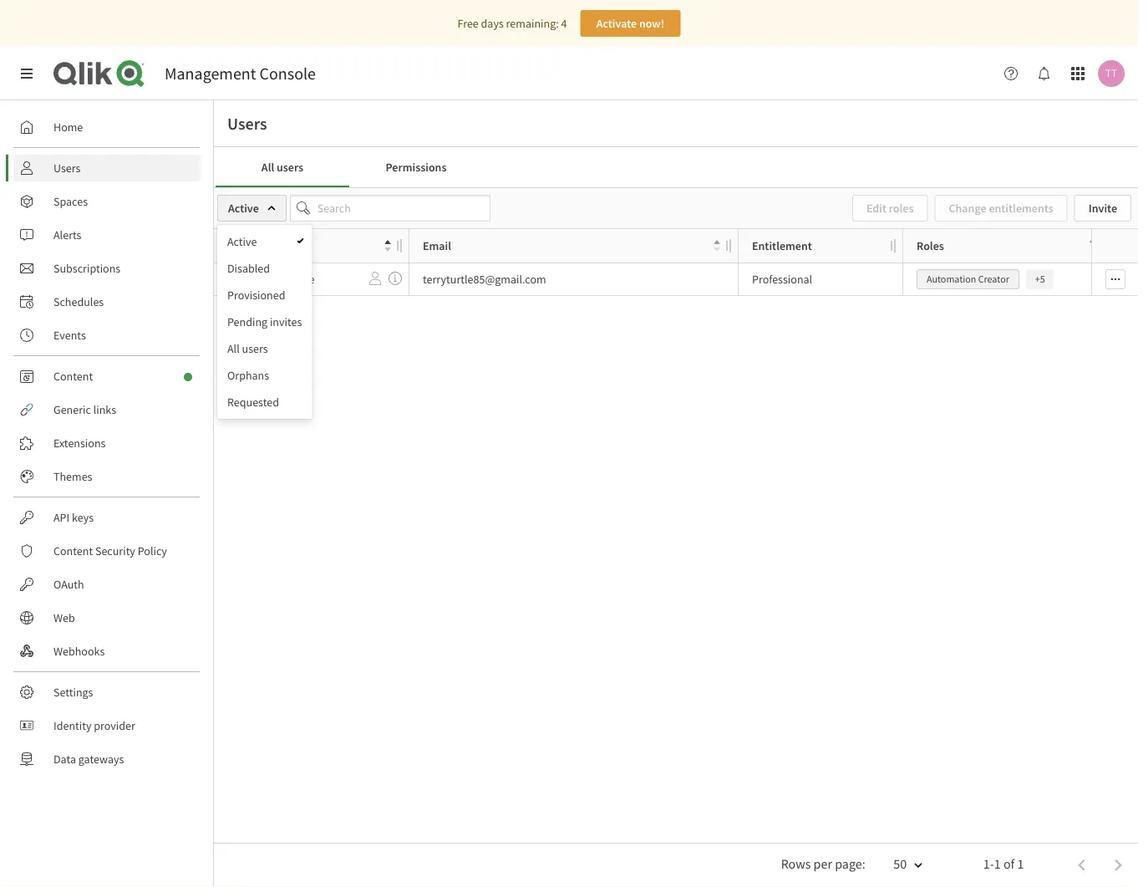 Task type: vqa. For each thing, say whether or not it's contained in the screenshot.
the 'new' to the bottom
no



Task type: describe. For each thing, give the bounding box(es) containing it.
data gateways
[[54, 752, 124, 767]]

free
[[458, 16, 479, 31]]

disabled
[[227, 261, 270, 276]]

api keys
[[54, 510, 94, 525]]

schedules link
[[13, 288, 201, 315]]

requested
[[227, 395, 279, 410]]

pending invites option
[[217, 309, 312, 335]]

themes link
[[13, 463, 201, 490]]

webhooks link
[[13, 638, 201, 665]]

roles
[[917, 238, 945, 253]]

email
[[423, 238, 452, 253]]

web link
[[13, 605, 201, 631]]

rows
[[782, 856, 811, 873]]

api
[[54, 510, 70, 525]]

1 horizontal spatial users
[[227, 113, 267, 134]]

events
[[54, 328, 86, 343]]

provisioned
[[227, 288, 285, 303]]

settings
[[54, 685, 93, 700]]

new connector image
[[184, 373, 192, 381]]

active inside active option
[[227, 234, 257, 249]]

of
[[1004, 856, 1015, 873]]

spaces
[[54, 194, 88, 209]]

provider
[[94, 718, 135, 733]]

disabled option
[[217, 255, 312, 282]]

automation
[[927, 273, 977, 286]]

all users option
[[217, 335, 312, 362]]

automation creator
[[927, 273, 1010, 286]]

entitlement
[[753, 238, 813, 253]]

permissions
[[386, 159, 447, 175]]

extensions
[[54, 436, 106, 451]]

tab list containing all users
[[216, 147, 1137, 187]]

identity provider
[[54, 718, 135, 733]]

1-1 of 1
[[984, 856, 1025, 873]]

keys
[[72, 510, 94, 525]]

pending invites
[[227, 314, 302, 329]]

invite button
[[1075, 195, 1132, 222]]

all users for all users "button"
[[262, 159, 304, 175]]

professional
[[753, 272, 813, 287]]

pending
[[227, 314, 268, 329]]

content security policy link
[[13, 538, 201, 564]]

per
[[814, 856, 833, 873]]

+5
[[1036, 273, 1046, 286]]

now!
[[640, 16, 665, 31]]

content for content
[[54, 369, 93, 384]]

activate now!
[[597, 16, 665, 31]]

oauth link
[[13, 571, 201, 598]]

gateways
[[78, 752, 124, 767]]

free days remaining: 4
[[458, 16, 567, 31]]

security
[[95, 544, 135, 559]]

extensions link
[[13, 430, 201, 457]]

email button
[[423, 234, 721, 257]]

invite
[[1089, 201, 1118, 216]]

content security policy
[[54, 544, 167, 559]]

all users button
[[216, 147, 350, 187]]

active option
[[217, 228, 312, 255]]

rows per page:
[[782, 856, 866, 873]]

subscriptions
[[54, 261, 121, 276]]

invites
[[270, 314, 302, 329]]

close sidebar menu image
[[20, 67, 33, 80]]

settings link
[[13, 679, 201, 706]]

generic
[[54, 402, 91, 417]]

terry turtle
[[258, 272, 315, 287]]

creator
[[979, 273, 1010, 286]]

activate
[[597, 16, 637, 31]]

4
[[561, 16, 567, 31]]

generic links
[[54, 402, 116, 417]]



Task type: locate. For each thing, give the bounding box(es) containing it.
content up generic
[[54, 369, 93, 384]]

1
[[995, 856, 1002, 873], [1018, 856, 1025, 873]]

users inside navigation pane 'element'
[[54, 161, 81, 176]]

1 1 from the left
[[995, 856, 1002, 873]]

users up spaces
[[54, 161, 81, 176]]

all users down the pending
[[227, 341, 268, 356]]

1-
[[984, 856, 995, 873]]

1 vertical spatial users
[[242, 341, 268, 356]]

management
[[165, 63, 256, 84]]

users link
[[13, 155, 201, 181]]

policy
[[138, 544, 167, 559]]

all users
[[262, 159, 304, 175], [227, 341, 268, 356]]

content for content security policy
[[54, 544, 93, 559]]

1 vertical spatial all
[[227, 341, 240, 356]]

content
[[54, 369, 93, 384], [54, 544, 93, 559]]

0 horizontal spatial 1
[[995, 856, 1002, 873]]

0 vertical spatial users
[[277, 159, 304, 175]]

links
[[93, 402, 116, 417]]

1 vertical spatial content
[[54, 544, 93, 559]]

all users inside "button"
[[262, 159, 304, 175]]

0 vertical spatial active
[[228, 201, 259, 216]]

api keys link
[[13, 504, 201, 531]]

generic links link
[[13, 396, 201, 423]]

0 horizontal spatial users
[[242, 341, 268, 356]]

subscriptions link
[[13, 255, 201, 282]]

content link
[[13, 363, 201, 390]]

Search text field
[[290, 195, 491, 222]]

1 content from the top
[[54, 369, 93, 384]]

tab list
[[216, 147, 1137, 187]]

0 vertical spatial content
[[54, 369, 93, 384]]

alerts link
[[13, 222, 201, 248]]

list box containing active
[[217, 225, 312, 419]]

events link
[[13, 322, 201, 349]]

name button
[[258, 234, 391, 257]]

schedules
[[54, 294, 104, 309]]

management console element
[[165, 63, 316, 84]]

identity
[[54, 718, 92, 733]]

list box
[[217, 225, 312, 419]]

Active field
[[217, 195, 287, 222]]

home
[[54, 120, 83, 135]]

remaining:
[[506, 16, 559, 31]]

spaces link
[[13, 188, 201, 215]]

tab panel
[[214, 187, 1139, 887]]

requested option
[[217, 389, 312, 416]]

users
[[227, 113, 267, 134], [54, 161, 81, 176]]

0 vertical spatial users
[[227, 113, 267, 134]]

oauth
[[54, 577, 84, 592]]

page:
[[835, 856, 866, 873]]

all users up active field
[[262, 159, 304, 175]]

days
[[481, 16, 504, 31]]

users down management console
[[227, 113, 267, 134]]

active up the disabled
[[227, 234, 257, 249]]

users
[[277, 159, 304, 175], [242, 341, 268, 356]]

all
[[262, 159, 274, 175], [227, 341, 240, 356]]

all users for all users option
[[227, 341, 268, 356]]

2 content from the top
[[54, 544, 93, 559]]

users for all users "button"
[[277, 159, 304, 175]]

management console
[[165, 63, 316, 84]]

provisioned option
[[217, 282, 312, 309]]

alerts
[[54, 227, 81, 242]]

name
[[258, 238, 288, 253]]

users for all users option
[[242, 341, 268, 356]]

users inside option
[[242, 341, 268, 356]]

1 vertical spatial users
[[54, 161, 81, 176]]

active inside active field
[[228, 201, 259, 216]]

1 left of
[[995, 856, 1002, 873]]

users inside "button"
[[277, 159, 304, 175]]

home link
[[13, 114, 201, 140]]

navigation pane element
[[0, 107, 213, 779]]

users up orphans
[[242, 341, 268, 356]]

orphans option
[[217, 362, 312, 389]]

terry
[[258, 272, 284, 287]]

web
[[54, 610, 75, 625]]

all for all users "button"
[[262, 159, 274, 175]]

content down api keys
[[54, 544, 93, 559]]

0 horizontal spatial users
[[54, 161, 81, 176]]

themes
[[54, 469, 92, 484]]

1 vertical spatial all users
[[227, 341, 268, 356]]

all down the pending
[[227, 341, 240, 356]]

1 vertical spatial active
[[227, 234, 257, 249]]

0 vertical spatial all users
[[262, 159, 304, 175]]

all users inside option
[[227, 341, 268, 356]]

0 vertical spatial all
[[262, 159, 274, 175]]

all for all users option
[[227, 341, 240, 356]]

active up active option
[[228, 201, 259, 216]]

2 1 from the left
[[1018, 856, 1025, 873]]

turtle
[[286, 272, 315, 287]]

users up active field
[[277, 159, 304, 175]]

webhooks
[[54, 644, 105, 659]]

data gateways link
[[13, 746, 201, 773]]

active
[[228, 201, 259, 216], [227, 234, 257, 249]]

tab panel containing rows per page:
[[214, 187, 1139, 887]]

1 horizontal spatial users
[[277, 159, 304, 175]]

1 horizontal spatial 1
[[1018, 856, 1025, 873]]

identity provider link
[[13, 712, 201, 739]]

1 right of
[[1018, 856, 1025, 873]]

activate now! link
[[581, 10, 681, 37]]

terryturtle85@gmail.com
[[423, 272, 547, 287]]

orphans
[[227, 368, 269, 383]]

all inside all users "button"
[[262, 159, 274, 175]]

all inside all users option
[[227, 341, 240, 356]]

permissions button
[[350, 147, 483, 187]]

console
[[260, 63, 316, 84]]

all up active field
[[262, 159, 274, 175]]

data
[[54, 752, 76, 767]]

0 horizontal spatial all
[[227, 341, 240, 356]]

1 horizontal spatial all
[[262, 159, 274, 175]]



